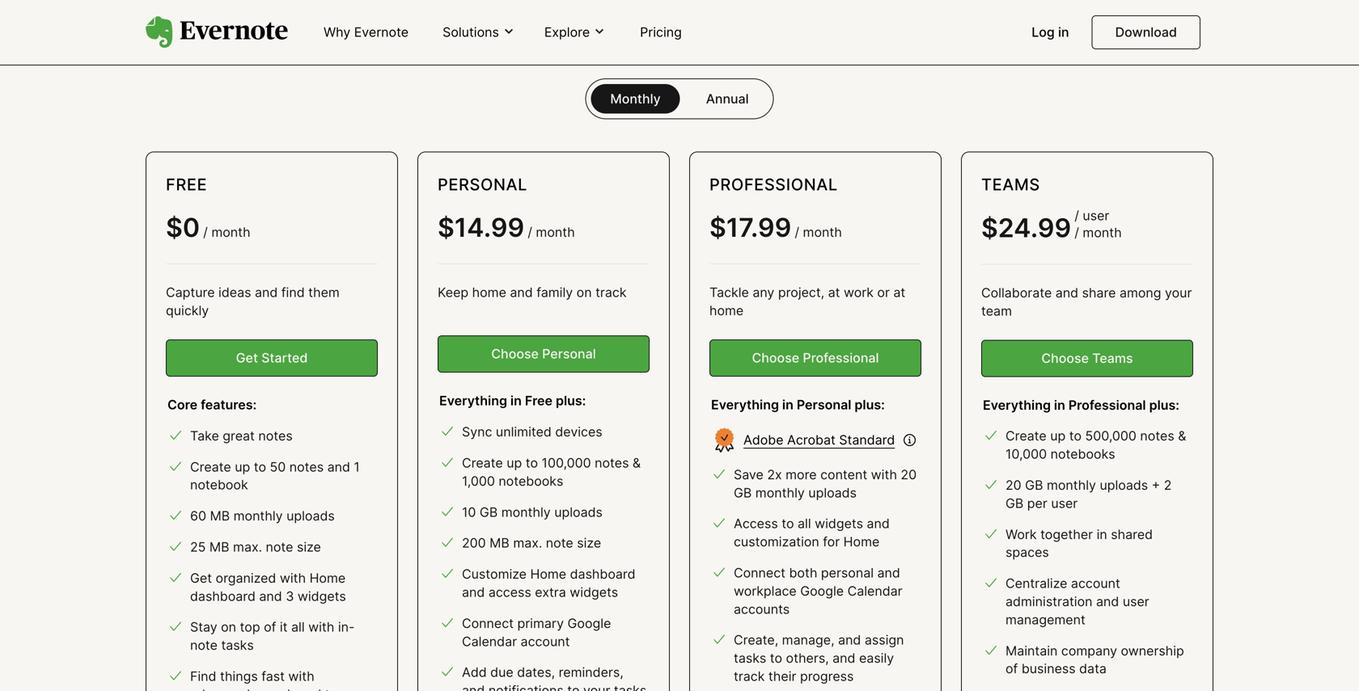 Task type: vqa. For each thing, say whether or not it's contained in the screenshot.
&
yes



Task type: locate. For each thing, give the bounding box(es) containing it.
in for 14.99
[[511, 393, 522, 409]]

0 vertical spatial calendar
[[848, 584, 903, 600]]

notes inside 'create up to 50 notes and 1 notebook'
[[290, 459, 324, 475]]

notes for create up to 100,000 notes & 1,000 notebooks
[[595, 456, 629, 471]]

20
[[901, 467, 917, 483], [1006, 478, 1022, 494]]

of for it
[[264, 620, 276, 636]]

0 vertical spatial of
[[264, 620, 276, 636]]

choose up the everything in personal plus:
[[752, 350, 800, 366]]

and left the 3
[[259, 589, 282, 605]]

0 horizontal spatial on
[[221, 620, 236, 636]]

2 vertical spatial personal
[[797, 397, 852, 413]]

mb for 14.99
[[490, 536, 510, 552]]

and inside collaborate and share among your team
[[1056, 285, 1079, 301]]

3 month from the left
[[803, 225, 842, 240]]

and left find on the left top of page
[[255, 285, 278, 301]]

create, manage, and assign tasks to others, and easily track their progress
[[734, 633, 904, 685]]

1 $ from the left
[[166, 212, 183, 243]]

uploads inside the save 2x more content with 20 gb monthly uploads
[[809, 485, 857, 501]]

to up customization
[[782, 516, 794, 532]]

1 vertical spatial notebooks
[[499, 474, 564, 490]]

1 horizontal spatial up
[[507, 456, 522, 471]]

notebook
[[190, 478, 248, 493]]

notes inside create up to 500,000 notes & 10,000 notebooks
[[1141, 429, 1175, 444]]

any
[[753, 285, 775, 301]]

$ inside $ 24.99 / user / month
[[982, 212, 998, 244]]

to inside create up to 100,000 notes & 1,000 notebooks
[[526, 456, 538, 471]]

core
[[168, 397, 198, 413]]

gb
[[1026, 478, 1044, 494], [734, 485, 752, 501], [1006, 496, 1024, 512], [480, 505, 498, 521]]

0 horizontal spatial of
[[264, 620, 276, 636]]

create up notebook
[[190, 459, 231, 475]]

company
[[1062, 644, 1118, 659]]

plus: up devices
[[556, 393, 586, 409]]

uploads for 10 gb monthly uploads
[[555, 505, 603, 521]]

1 horizontal spatial choose
[[752, 350, 800, 366]]

track right 'family'
[[596, 285, 627, 301]]

$ down teams at the top
[[982, 212, 998, 244]]

notes right 500,000
[[1141, 429, 1175, 444]]

20 inside the save 2x more content with 20 gb monthly uploads
[[901, 467, 917, 483]]

their
[[769, 669, 797, 685]]

get inside get organized with home dashboard and 3 widgets
[[190, 571, 212, 587]]

0 horizontal spatial account
[[521, 634, 570, 650]]

1 vertical spatial professional
[[803, 350, 879, 366]]

1 vertical spatial connect
[[462, 616, 514, 632]]

among
[[1120, 285, 1162, 301]]

1 horizontal spatial all
[[798, 516, 811, 532]]

monthly up 25 mb max. note size
[[234, 509, 283, 524]]

up inside create up to 100,000 notes & 1,000 notebooks
[[507, 456, 522, 471]]

and left tags on the bottom left of the page
[[299, 687, 321, 692]]

0 horizontal spatial track
[[596, 285, 627, 301]]

uploads down the content
[[809, 485, 857, 501]]

get for get organized with home dashboard and 3 widgets
[[190, 571, 212, 587]]

0 horizontal spatial size
[[297, 540, 321, 556]]

1 horizontal spatial account
[[1071, 576, 1121, 592]]

calendar
[[848, 584, 903, 600], [462, 634, 517, 650]]

1 horizontal spatial free
[[525, 393, 553, 409]]

gb down save at the bottom right of the page
[[734, 485, 752, 501]]

0 vertical spatial &
[[1179, 429, 1187, 444]]

unlimited
[[496, 425, 552, 440]]

google right 'primary'
[[568, 616, 611, 632]]

0 vertical spatial connect
[[734, 566, 786, 581]]

1 vertical spatial get
[[190, 571, 212, 587]]

and up progress on the bottom right
[[833, 651, 856, 667]]

choose teams link
[[982, 340, 1194, 377]]

professional up the everything in personal plus:
[[803, 350, 879, 366]]

0 horizontal spatial calendar
[[462, 634, 517, 650]]

0 horizontal spatial free
[[166, 175, 207, 195]]

features:
[[201, 397, 257, 413]]

to inside 'create up to 50 notes and 1 notebook'
[[254, 459, 266, 475]]

1 horizontal spatial &
[[1179, 429, 1187, 444]]

free up 0 at top
[[166, 175, 207, 195]]

0 vertical spatial free
[[166, 175, 207, 195]]

0 vertical spatial get
[[236, 350, 258, 366]]

organized
[[216, 571, 276, 587]]

0 vertical spatial user
[[1052, 496, 1078, 512]]

to down everything in professional plus:
[[1070, 429, 1082, 444]]

month inside $ 17.99 / month
[[803, 225, 842, 240]]

2 month from the left
[[536, 225, 575, 240]]

1 horizontal spatial google
[[801, 584, 844, 600]]

$ up keep
[[438, 212, 455, 243]]

uploads for 60 mb monthly uploads
[[287, 509, 335, 524]]

note for 14.99
[[546, 536, 574, 552]]

2 horizontal spatial widgets
[[815, 516, 863, 532]]

and down customize
[[462, 585, 485, 601]]

1 at from the left
[[828, 285, 840, 301]]

work
[[844, 285, 874, 301]]

connect up workplace
[[734, 566, 786, 581]]

access
[[489, 585, 531, 601]]

1 horizontal spatial connect
[[734, 566, 786, 581]]

calendar down personal
[[848, 584, 903, 600]]

max. for 14.99
[[513, 536, 542, 552]]

your right among
[[1165, 285, 1192, 301]]

and right personal
[[878, 566, 901, 581]]

month right 0 at top
[[211, 225, 251, 240]]

1 horizontal spatial max.
[[513, 536, 542, 552]]

1 horizontal spatial on
[[577, 285, 592, 301]]

create up to 500,000 notes & 10,000 notebooks
[[1006, 429, 1187, 463]]

& inside create up to 100,000 notes & 1,000 notebooks
[[633, 456, 641, 471]]

choose personal link
[[438, 336, 650, 373]]

1 horizontal spatial note
[[266, 540, 293, 556]]

tags
[[325, 687, 352, 692]]

log in link
[[1022, 18, 1079, 48]]

20 inside 20 gb monthly uploads + 2 gb per user
[[1006, 478, 1022, 494]]

1 horizontal spatial your
[[1165, 285, 1192, 301]]

and up the company
[[1097, 594, 1119, 610]]

1 horizontal spatial tasks
[[614, 683, 647, 692]]

/ right 0 at top
[[203, 225, 208, 240]]

0 horizontal spatial user
[[1052, 496, 1078, 512]]

home right for
[[844, 535, 880, 550]]

devices
[[555, 425, 603, 440]]

1 horizontal spatial plus:
[[855, 397, 885, 413]]

notebooks inside create up to 500,000 notes & 10,000 notebooks
[[1051, 447, 1116, 463]]

4 $ from the left
[[982, 212, 998, 244]]

manage,
[[782, 633, 835, 649]]

max. up organized
[[233, 540, 262, 556]]

dashboard inside get organized with home dashboard and 3 widgets
[[190, 589, 256, 605]]

up up notebook
[[235, 459, 250, 475]]

account inside connect primary google calendar account
[[521, 634, 570, 650]]

adobe acrobat standard
[[744, 432, 895, 448]]

plus: for 14.99
[[556, 393, 586, 409]]

0 horizontal spatial everything
[[439, 393, 507, 409]]

0 vertical spatial personal
[[438, 175, 528, 195]]

home up extra
[[530, 567, 567, 583]]

60 mb monthly uploads
[[190, 509, 335, 524]]

capture
[[166, 285, 215, 301]]

+
[[1152, 478, 1161, 494]]

0 horizontal spatial max.
[[233, 540, 262, 556]]

1 horizontal spatial at
[[894, 285, 906, 301]]

create inside create up to 500,000 notes & 10,000 notebooks
[[1006, 429, 1047, 444]]

note down stay
[[190, 638, 218, 654]]

and inside get organized with home dashboard and 3 widgets
[[259, 589, 282, 605]]

workplace
[[734, 584, 797, 600]]

to up their
[[770, 651, 783, 667]]

notebooks down 500,000
[[1051, 447, 1116, 463]]

in
[[1059, 24, 1070, 40], [511, 393, 522, 409], [783, 397, 794, 413], [1054, 398, 1066, 413], [1097, 527, 1108, 543]]

everything up the "adobe"
[[711, 397, 779, 413]]

/
[[1075, 208, 1080, 224], [203, 225, 208, 240], [528, 225, 532, 240], [795, 225, 800, 240], [1075, 225, 1080, 241]]

month inside '$ 0 / month'
[[211, 225, 251, 240]]

1 month from the left
[[211, 225, 251, 240]]

create
[[1006, 429, 1047, 444], [462, 456, 503, 471], [190, 459, 231, 475]]

& inside create up to 500,000 notes & 10,000 notebooks
[[1179, 429, 1187, 444]]

0 horizontal spatial choose
[[491, 347, 539, 362]]

everything up 10,000
[[983, 398, 1051, 413]]

1 horizontal spatial 20
[[1006, 478, 1022, 494]]

2 horizontal spatial home
[[844, 535, 880, 550]]

tasks down reminders,
[[614, 683, 647, 692]]

everything up sync
[[439, 393, 507, 409]]

get left started
[[236, 350, 258, 366]]

and inside 'create up to 50 notes and 1 notebook'
[[327, 459, 350, 475]]

max. for 0
[[233, 540, 262, 556]]

uploads inside 20 gb monthly uploads + 2 gb per user
[[1100, 478, 1149, 494]]

home inside access to all widgets and customization for home
[[844, 535, 880, 550]]

25
[[190, 540, 206, 556]]

note down 10 gb monthly uploads
[[546, 536, 574, 552]]

shared
[[1111, 527, 1153, 543]]

1 horizontal spatial home
[[530, 567, 567, 583]]

2 $ from the left
[[438, 212, 455, 243]]

0 horizontal spatial all
[[291, 620, 305, 636]]

2 horizontal spatial tasks
[[734, 651, 767, 667]]

tasks inside create, manage, and assign tasks to others, and easily track their progress
[[734, 651, 767, 667]]

of inside 'stay on top of it all with in- note tasks'
[[264, 620, 276, 636]]

uploads down create up to 100,000 notes & 1,000 notebooks
[[555, 505, 603, 521]]

1 horizontal spatial personal
[[542, 347, 596, 362]]

connect for connect primary google calendar account
[[462, 616, 514, 632]]

0 vertical spatial notebooks
[[1051, 447, 1116, 463]]

your inside add due dates, reminders, and notifications to your tasks
[[584, 683, 611, 692]]

1 horizontal spatial track
[[734, 669, 765, 685]]

2 horizontal spatial note
[[546, 536, 574, 552]]

uploads for 20 gb monthly uploads + 2 gb per user
[[1100, 478, 1149, 494]]

create up 10,000
[[1006, 429, 1047, 444]]

1 horizontal spatial home
[[710, 303, 744, 319]]

maintain
[[1006, 644, 1058, 659]]

size for 14.99
[[577, 536, 601, 552]]

month down user
[[1083, 225, 1122, 241]]

widgets up for
[[815, 516, 863, 532]]

in up the unlimited
[[511, 393, 522, 409]]

everything in free plus:
[[439, 393, 586, 409]]

2 horizontal spatial personal
[[797, 397, 852, 413]]

together
[[1041, 527, 1093, 543]]

1 horizontal spatial calendar
[[848, 584, 903, 600]]

1 horizontal spatial user
[[1123, 594, 1150, 610]]

of
[[264, 620, 276, 636], [1006, 662, 1018, 678]]

& for create up to 100,000 notes & 1,000 notebooks
[[633, 456, 641, 471]]

in left shared
[[1097, 527, 1108, 543]]

widgets right extra
[[570, 585, 618, 601]]

mb right 25
[[210, 540, 229, 556]]

choose left the "teams"
[[1042, 351, 1089, 366]]

and down add
[[462, 683, 485, 692]]

1 vertical spatial of
[[1006, 662, 1018, 678]]

calendar inside connect both personal and workplace google calendar accounts
[[848, 584, 903, 600]]

$ up tackle
[[710, 212, 727, 243]]

of inside maintain company ownership of business data
[[1006, 662, 1018, 678]]

month inside $ 14.99 / month
[[536, 225, 575, 240]]

centralize
[[1006, 576, 1068, 592]]

3 $ from the left
[[710, 212, 727, 243]]

/ inside $ 17.99 / month
[[795, 225, 800, 240]]

customization
[[734, 535, 820, 550]]

professional up $ 17.99 / month
[[710, 175, 838, 195]]

$ for 14.99
[[438, 212, 455, 243]]

2 horizontal spatial create
[[1006, 429, 1047, 444]]

24.99
[[998, 212, 1072, 244]]

core features:
[[168, 397, 257, 413]]

to left 50
[[254, 459, 266, 475]]

widgets
[[815, 516, 863, 532], [570, 585, 618, 601], [298, 589, 346, 605]]

notebooks
[[1051, 447, 1116, 463], [499, 474, 564, 490]]

tasks down top
[[221, 638, 254, 654]]

2 horizontal spatial plus:
[[1150, 398, 1180, 413]]

and inside capture ideas and find them quickly
[[255, 285, 278, 301]]

dates,
[[517, 665, 555, 681]]

on right 'family'
[[577, 285, 592, 301]]

in for 17.99
[[783, 397, 794, 413]]

connect primary google calendar account
[[462, 616, 611, 650]]

$ for 24.99
[[982, 212, 998, 244]]

gb inside the save 2x more content with 20 gb monthly uploads
[[734, 485, 752, 501]]

widgets right the 3
[[298, 589, 346, 605]]

calendar inside connect primary google calendar account
[[462, 634, 517, 650]]

connect down access
[[462, 616, 514, 632]]

all inside access to all widgets and customization for home
[[798, 516, 811, 532]]

create inside 'create up to 50 notes and 1 notebook'
[[190, 459, 231, 475]]

get down 25
[[190, 571, 212, 587]]

2 vertical spatial professional
[[1069, 398, 1146, 413]]

0 horizontal spatial at
[[828, 285, 840, 301]]

connect inside connect both personal and workplace google calendar accounts
[[734, 566, 786, 581]]

with up the 3
[[280, 571, 306, 587]]

plus: up create up to 500,000 notes & 10,000 notebooks
[[1150, 398, 1180, 413]]

with left "in-"
[[308, 620, 335, 636]]

professional up 500,000
[[1069, 398, 1146, 413]]

mb right 200
[[490, 536, 510, 552]]

connect inside connect primary google calendar account
[[462, 616, 514, 632]]

1 horizontal spatial notebooks
[[1051, 447, 1116, 463]]

tasks
[[221, 638, 254, 654], [734, 651, 767, 667], [614, 683, 647, 692]]

monthly inside 20 gb monthly uploads + 2 gb per user
[[1047, 478, 1097, 494]]

monthly inside the save 2x more content with 20 gb monthly uploads
[[756, 485, 805, 501]]

200 mb max. note size
[[462, 536, 601, 552]]

0 vertical spatial google
[[801, 584, 844, 600]]

1 horizontal spatial size
[[577, 536, 601, 552]]

$
[[166, 212, 183, 243], [438, 212, 455, 243], [710, 212, 727, 243], [982, 212, 998, 244]]

capture ideas and find them quickly
[[166, 285, 340, 319]]

2 horizontal spatial everything
[[983, 398, 1051, 413]]

on
[[577, 285, 592, 301], [221, 620, 236, 636]]

0 horizontal spatial dashboard
[[190, 589, 256, 605]]

solutions
[[443, 24, 499, 40]]

1 vertical spatial dashboard
[[190, 589, 256, 605]]

0 horizontal spatial &
[[633, 456, 641, 471]]

in up create up to 500,000 notes & 10,000 notebooks
[[1054, 398, 1066, 413]]

1 horizontal spatial widgets
[[570, 585, 618, 601]]

1 vertical spatial calendar
[[462, 634, 517, 650]]

$ for 0
[[166, 212, 183, 243]]

choose for 17.99
[[752, 350, 800, 366]]

/ inside '$ 0 / month'
[[203, 225, 208, 240]]

dashboard
[[570, 567, 636, 583], [190, 589, 256, 605]]

0 horizontal spatial home
[[310, 571, 346, 587]]

/ inside $ 14.99 / month
[[528, 225, 532, 240]]

4 month from the left
[[1083, 225, 1122, 241]]

1 vertical spatial &
[[633, 456, 641, 471]]

plus: for 17.99
[[855, 397, 885, 413]]

collaborate
[[982, 285, 1052, 301]]

note for 0
[[266, 540, 293, 556]]

notebooks inside create up to 100,000 notes & 1,000 notebooks
[[499, 474, 564, 490]]

0 vertical spatial on
[[577, 285, 592, 301]]

ideas
[[219, 285, 251, 301]]

0 horizontal spatial up
[[235, 459, 250, 475]]

1 vertical spatial your
[[584, 683, 611, 692]]

account inside centralize account administration and user management
[[1071, 576, 1121, 592]]

of left it
[[264, 620, 276, 636]]

free
[[166, 175, 207, 195], [525, 393, 553, 409]]

account down 'primary'
[[521, 634, 570, 650]]

max. down 10 gb monthly uploads
[[513, 536, 542, 552]]

advanced
[[190, 687, 250, 692]]

evernote
[[354, 24, 409, 40]]

0 horizontal spatial create
[[190, 459, 231, 475]]

both
[[789, 566, 818, 581]]

month for 0
[[211, 225, 251, 240]]

keep home and family on track
[[438, 285, 627, 301]]

with inside get organized with home dashboard and 3 widgets
[[280, 571, 306, 587]]

widgets inside access to all widgets and customization for home
[[815, 516, 863, 532]]

2 horizontal spatial up
[[1051, 429, 1066, 444]]

tasks down create,
[[734, 651, 767, 667]]

and left share on the right of the page
[[1056, 285, 1079, 301]]

0 horizontal spatial note
[[190, 638, 218, 654]]

1 vertical spatial all
[[291, 620, 305, 636]]

/ left user
[[1075, 208, 1080, 224]]

0 horizontal spatial widgets
[[298, 589, 346, 605]]

more
[[786, 467, 817, 483]]

your down reminders,
[[584, 683, 611, 692]]

notebooks for 100,000
[[499, 474, 564, 490]]

create inside create up to 100,000 notes & 1,000 notebooks
[[462, 456, 503, 471]]

download link
[[1092, 15, 1201, 49]]

to inside create up to 500,000 notes & 10,000 notebooks
[[1070, 429, 1082, 444]]

0 vertical spatial your
[[1165, 285, 1192, 301]]

and up personal
[[867, 516, 890, 532]]

month up 'family'
[[536, 225, 575, 240]]

to down reminders,
[[568, 683, 580, 692]]

1 vertical spatial account
[[521, 634, 570, 650]]

monthly up per
[[1047, 478, 1097, 494]]

at left work
[[828, 285, 840, 301]]

and left 'family'
[[510, 285, 533, 301]]

0 horizontal spatial your
[[584, 683, 611, 692]]

notes
[[258, 428, 293, 444], [1141, 429, 1175, 444], [595, 456, 629, 471], [290, 459, 324, 475]]

to
[[1070, 429, 1082, 444], [526, 456, 538, 471], [254, 459, 266, 475], [782, 516, 794, 532], [770, 651, 783, 667], [568, 683, 580, 692]]

0 horizontal spatial get
[[190, 571, 212, 587]]

1 horizontal spatial get
[[236, 350, 258, 366]]

month
[[211, 225, 251, 240], [536, 225, 575, 240], [803, 225, 842, 240], [1083, 225, 1122, 241]]

personal down 'family'
[[542, 347, 596, 362]]

home
[[472, 285, 507, 301], [710, 303, 744, 319]]

with inside find things fast with advanced search and tags
[[288, 669, 315, 685]]

uploads down 'create up to 50 notes and 1 notebook' in the bottom of the page
[[287, 509, 335, 524]]

size down 60 mb monthly uploads
[[297, 540, 321, 556]]

1,000
[[462, 474, 495, 490]]

of for business
[[1006, 662, 1018, 678]]

with down standard on the bottom right
[[871, 467, 897, 483]]

notes right 50
[[290, 459, 324, 475]]

1 vertical spatial track
[[734, 669, 765, 685]]

0 vertical spatial account
[[1071, 576, 1121, 592]]

to inside access to all widgets and customization for home
[[782, 516, 794, 532]]

and inside find things fast with advanced search and tags
[[299, 687, 321, 692]]

explore button
[[540, 23, 611, 41]]

0 horizontal spatial tasks
[[221, 638, 254, 654]]

on left top
[[221, 620, 236, 636]]

annual button
[[687, 84, 769, 114]]

notes inside create up to 100,000 notes & 1,000 notebooks
[[595, 456, 629, 471]]

20 gb monthly uploads + 2 gb per user
[[1006, 478, 1172, 512]]

fast
[[262, 669, 285, 685]]

monthly down 2x
[[756, 485, 805, 501]]

0 horizontal spatial connect
[[462, 616, 514, 632]]

home up "in-"
[[310, 571, 346, 587]]

1 vertical spatial google
[[568, 616, 611, 632]]

0 horizontal spatial google
[[568, 616, 611, 632]]

personal up adobe acrobat standard
[[797, 397, 852, 413]]

0 horizontal spatial notebooks
[[499, 474, 564, 490]]

home right keep
[[472, 285, 507, 301]]

1 horizontal spatial create
[[462, 456, 503, 471]]

in-
[[338, 620, 355, 636]]

all up customization
[[798, 516, 811, 532]]

2 at from the left
[[894, 285, 906, 301]]

20 down 10,000
[[1006, 478, 1022, 494]]

up inside 'create up to 50 notes and 1 notebook'
[[235, 459, 250, 475]]

/ right 14.99 at the top left of page
[[528, 225, 532, 240]]

user right per
[[1052, 496, 1078, 512]]

1 horizontal spatial dashboard
[[570, 567, 636, 583]]

with inside the save 2x more content with 20 gb monthly uploads
[[871, 467, 897, 483]]

0 horizontal spatial plus:
[[556, 393, 586, 409]]

track left their
[[734, 669, 765, 685]]

in inside work together in shared spaces
[[1097, 527, 1108, 543]]

1 horizontal spatial everything
[[711, 397, 779, 413]]

user inside centralize account administration and user management
[[1123, 594, 1150, 610]]

connect for connect both personal and workplace google calendar accounts
[[734, 566, 786, 581]]

professional
[[710, 175, 838, 195], [803, 350, 879, 366], [1069, 398, 1146, 413]]

google
[[801, 584, 844, 600], [568, 616, 611, 632]]

choose up everything in free plus:
[[491, 347, 539, 362]]

widgets inside get organized with home dashboard and 3 widgets
[[298, 589, 346, 605]]

1 vertical spatial on
[[221, 620, 236, 636]]

choose for 24.99
[[1042, 351, 1089, 366]]

0 vertical spatial professional
[[710, 175, 838, 195]]

user
[[1052, 496, 1078, 512], [1123, 594, 1150, 610]]

google down both
[[801, 584, 844, 600]]

all right it
[[291, 620, 305, 636]]

monthly for 60 mb monthly uploads
[[234, 509, 283, 524]]

and up easily
[[838, 633, 861, 649]]

explore
[[545, 24, 590, 40]]

all inside 'stay on top of it all with in- note tasks'
[[291, 620, 305, 636]]

adobe
[[744, 432, 784, 448]]

monthly for 10 gb monthly uploads
[[502, 505, 551, 521]]

on inside 'stay on top of it all with in- note tasks'
[[221, 620, 236, 636]]



Task type: describe. For each thing, give the bounding box(es) containing it.
spaces
[[1006, 545, 1049, 561]]

team
[[982, 303, 1012, 319]]

in right log
[[1059, 24, 1070, 40]]

and inside centralize account administration and user management
[[1097, 594, 1119, 610]]

tackle
[[710, 285, 749, 301]]

create for 14.99
[[462, 456, 503, 471]]

/ for 14.99
[[528, 225, 532, 240]]

personal
[[821, 566, 874, 581]]

extra
[[535, 585, 566, 601]]

mb right 60
[[210, 509, 230, 524]]

and inside add due dates, reminders, and notifications to your tasks
[[462, 683, 485, 692]]

dashboard inside customize home dashboard and access extra widgets
[[570, 567, 636, 583]]

track inside create, manage, and assign tasks to others, and easily track their progress
[[734, 669, 765, 685]]

tasks inside 'stay on top of it all with in- note tasks'
[[221, 638, 254, 654]]

up for 0
[[235, 459, 250, 475]]

tackle any project, at work or at home
[[710, 285, 906, 319]]

management
[[1006, 613, 1086, 628]]

get organized with home dashboard and 3 widgets
[[190, 571, 346, 605]]

family
[[537, 285, 573, 301]]

others,
[[786, 651, 829, 667]]

1
[[354, 459, 360, 475]]

google inside connect primary google calendar account
[[568, 616, 611, 632]]

add due dates, reminders, and notifications to your tasks
[[462, 665, 647, 692]]

home inside tackle any project, at work or at home
[[710, 303, 744, 319]]

due
[[491, 665, 514, 681]]

& for create up to 500,000 notes & 10,000 notebooks
[[1179, 429, 1187, 444]]

up for 14.99
[[507, 456, 522, 471]]

data
[[1080, 662, 1107, 678]]

25 mb max. note size
[[190, 540, 321, 556]]

business
[[1022, 662, 1076, 678]]

content
[[821, 467, 868, 483]]

centralize account administration and user management
[[1006, 576, 1150, 628]]

user inside 20 gb monthly uploads + 2 gb per user
[[1052, 496, 1078, 512]]

everything for 17.99
[[711, 397, 779, 413]]

annual
[[706, 91, 749, 107]]

or
[[878, 285, 890, 301]]

200
[[462, 536, 486, 552]]

pricing
[[640, 24, 682, 40]]

/ for 0
[[203, 225, 208, 240]]

project,
[[778, 285, 825, 301]]

save
[[734, 467, 764, 483]]

find
[[190, 669, 216, 685]]

everything in professional plus:
[[983, 398, 1180, 413]]

get started
[[236, 350, 308, 366]]

choose for 14.99
[[491, 347, 539, 362]]

create,
[[734, 633, 779, 649]]

it
[[280, 620, 288, 636]]

assign
[[865, 633, 904, 649]]

acrobat
[[787, 432, 836, 448]]

access
[[734, 516, 778, 532]]

to inside add due dates, reminders, and notifications to your tasks
[[568, 683, 580, 692]]

great
[[223, 428, 255, 444]]

/ for 17.99
[[795, 225, 800, 240]]

widgets inside customize home dashboard and access extra widgets
[[570, 585, 618, 601]]

to inside create, manage, and assign tasks to others, and easily track their progress
[[770, 651, 783, 667]]

pricing link
[[631, 18, 692, 48]]

plus: for 24.99
[[1150, 398, 1180, 413]]

home inside get organized with home dashboard and 3 widgets
[[310, 571, 346, 587]]

collaborate and share among your team
[[982, 285, 1192, 319]]

and inside connect both personal and workplace google calendar accounts
[[878, 566, 901, 581]]

user
[[1083, 208, 1110, 224]]

take
[[190, 428, 219, 444]]

gb up per
[[1026, 478, 1044, 494]]

0 vertical spatial track
[[596, 285, 627, 301]]

find
[[281, 285, 305, 301]]

everything in personal plus:
[[711, 397, 885, 413]]

$ 0 / month
[[166, 212, 251, 243]]

google inside connect both personal and workplace google calendar accounts
[[801, 584, 844, 600]]

monthly for 20 gb monthly uploads + 2 gb per user
[[1047, 478, 1097, 494]]

monthly
[[610, 91, 661, 107]]

everything for 24.99
[[983, 398, 1051, 413]]

connect both personal and workplace google calendar accounts
[[734, 566, 903, 618]]

size for 0
[[297, 540, 321, 556]]

choose professional link
[[710, 340, 922, 377]]

month for 17.99
[[803, 225, 842, 240]]

them
[[308, 285, 340, 301]]

mb for 0
[[210, 540, 229, 556]]

work
[[1006, 527, 1037, 543]]

sync unlimited devices
[[462, 425, 603, 440]]

notes up 50
[[258, 428, 293, 444]]

2x
[[767, 467, 782, 483]]

/ right 24.99
[[1075, 225, 1080, 241]]

access to all widgets and customization for home
[[734, 516, 890, 550]]

month for 14.99
[[536, 225, 575, 240]]

log in
[[1032, 24, 1070, 40]]

log
[[1032, 24, 1055, 40]]

top
[[240, 620, 260, 636]]

work together in shared spaces
[[1006, 527, 1153, 561]]

notifications
[[489, 683, 564, 692]]

solutions button
[[438, 23, 520, 41]]

10,000
[[1006, 447, 1047, 463]]

why evernote link
[[314, 18, 418, 48]]

teams
[[982, 175, 1041, 195]]

professional inside choose professional link
[[803, 350, 879, 366]]

things
[[220, 669, 258, 685]]

your inside collaborate and share among your team
[[1165, 285, 1192, 301]]

1 vertical spatial personal
[[542, 347, 596, 362]]

$ for 17.99
[[710, 212, 727, 243]]

17.99
[[727, 212, 792, 243]]

add
[[462, 665, 487, 681]]

administration
[[1006, 594, 1093, 610]]

share
[[1083, 285, 1116, 301]]

monthly button
[[591, 84, 680, 114]]

and inside access to all widgets and customization for home
[[867, 516, 890, 532]]

choose personal
[[491, 347, 596, 362]]

home inside customize home dashboard and access extra widgets
[[530, 567, 567, 583]]

choose teams
[[1042, 351, 1133, 366]]

and inside customize home dashboard and access extra widgets
[[462, 585, 485, 601]]

everything for 14.99
[[439, 393, 507, 409]]

get for get started
[[236, 350, 258, 366]]

gb right the 10 at bottom
[[480, 505, 498, 521]]

gb left per
[[1006, 496, 1024, 512]]

0 horizontal spatial personal
[[438, 175, 528, 195]]

for
[[823, 535, 840, 550]]

in for 24.99
[[1054, 398, 1066, 413]]

note inside 'stay on top of it all with in- note tasks'
[[190, 638, 218, 654]]

started
[[262, 350, 308, 366]]

/ for 24.99
[[1075, 208, 1080, 224]]

evernote logo image
[[146, 16, 288, 48]]

1 vertical spatial free
[[525, 393, 553, 409]]

sync
[[462, 425, 492, 440]]

up inside create up to 500,000 notes & 10,000 notebooks
[[1051, 429, 1066, 444]]

download
[[1116, 24, 1178, 40]]

create for 0
[[190, 459, 231, 475]]

adobe acrobat standard link
[[710, 428, 922, 466]]

notes for create up to 50 notes and 1 notebook
[[290, 459, 324, 475]]

keep
[[438, 285, 469, 301]]

0 vertical spatial home
[[472, 285, 507, 301]]

10 gb monthly uploads
[[462, 505, 603, 521]]

month inside $ 24.99 / user / month
[[1083, 225, 1122, 241]]

notes for create up to 500,000 notes & 10,000 notebooks
[[1141, 429, 1175, 444]]

14.99
[[455, 212, 525, 243]]

with inside 'stay on top of it all with in- note tasks'
[[308, 620, 335, 636]]

tasks inside add due dates, reminders, and notifications to your tasks
[[614, 683, 647, 692]]

why
[[324, 24, 351, 40]]

maintain company ownership of business data
[[1006, 644, 1185, 678]]

choose professional
[[752, 350, 879, 366]]

0
[[183, 212, 200, 243]]

100,000
[[542, 456, 591, 471]]

primary
[[518, 616, 564, 632]]

$ 17.99 / month
[[710, 212, 842, 243]]

notebooks for 500,000
[[1051, 447, 1116, 463]]



